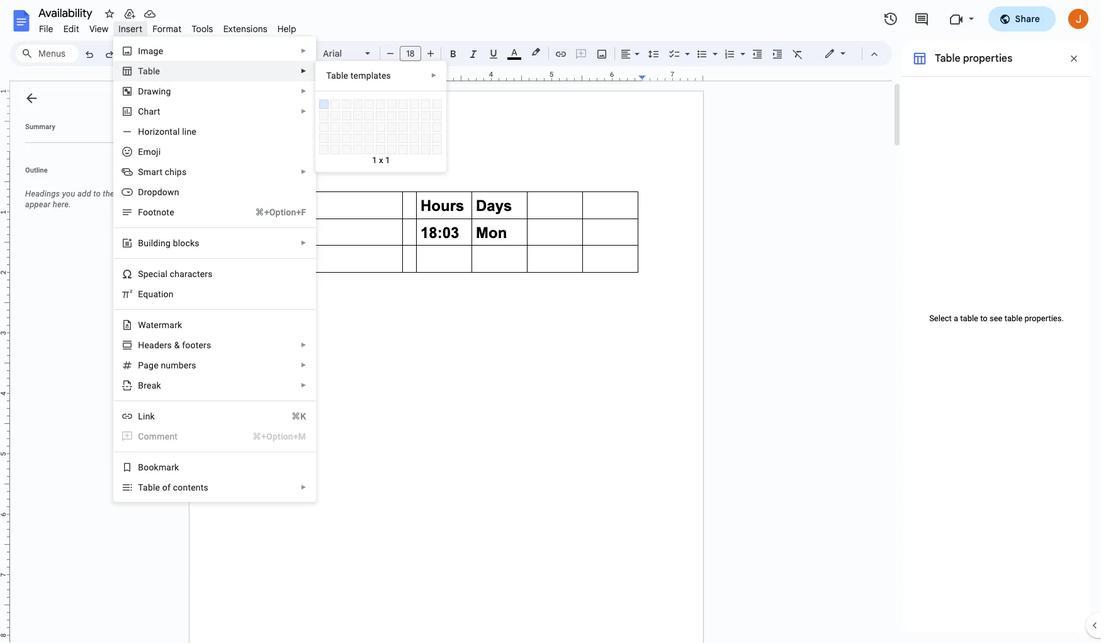 Task type: locate. For each thing, give the bounding box(es) containing it.
menu item
[[114, 426, 316, 447]]

font list. arial selected. option
[[323, 45, 358, 62]]

headings you add to the document will appear here.
[[25, 189, 168, 209]]

add
[[77, 189, 91, 198]]

summary heading
[[25, 122, 55, 132]]

to for the
[[93, 189, 101, 198]]

table
[[961, 314, 979, 323], [1005, 314, 1023, 323]]

line & paragraph spacing image
[[647, 45, 661, 62]]

of
[[162, 483, 171, 493]]

table right a
[[961, 314, 979, 323]]

1 b from the top
[[138, 238, 144, 248]]

0 vertical spatial to
[[93, 189, 101, 198]]

co m ment
[[138, 432, 178, 442]]

rawing
[[144, 86, 171, 96]]

extensions menu item
[[218, 21, 273, 37]]

Font size text field
[[401, 46, 421, 61]]

izontal
[[153, 127, 180, 137]]

pa g e numbers
[[138, 360, 196, 370]]

1 horizontal spatial to
[[981, 314, 988, 323]]

0 vertical spatial b
[[138, 238, 144, 248]]

content
[[173, 483, 204, 493]]

1 vertical spatial to
[[981, 314, 988, 323]]

0 horizontal spatial table
[[138, 483, 160, 493]]

eaders
[[145, 340, 172, 350]]

edit menu item
[[58, 21, 84, 37]]

ho r izontal line
[[138, 127, 197, 137]]

to inside headings you add to the document will appear here.
[[93, 189, 101, 198]]

menu bar inside menu bar banner
[[34, 16, 302, 37]]

help
[[278, 23, 296, 35]]

1 vertical spatial b
[[138, 462, 144, 472]]

h eaders & footers
[[138, 340, 211, 350]]

text color image
[[508, 45, 522, 60]]

menu bar
[[34, 16, 302, 37]]

to inside the table properties 'section'
[[981, 314, 988, 323]]

b for ookmark
[[138, 462, 144, 472]]

ial
[[158, 269, 168, 279]]

table properties
[[935, 52, 1013, 65]]

to for see
[[981, 314, 988, 323]]

main toolbar
[[78, 0, 808, 595]]

2 b from the top
[[138, 462, 144, 472]]

share button
[[989, 6, 1056, 31]]

► for i mage
[[301, 47, 307, 54]]

1 vertical spatial table
[[327, 71, 348, 81]]

b down co
[[138, 462, 144, 472]]

e quation
[[138, 289, 174, 299]]

i mage
[[138, 46, 163, 56]]

smart
[[138, 167, 163, 177]]

share
[[1016, 13, 1041, 25]]

a
[[954, 314, 959, 323]]

to
[[93, 189, 101, 198], [981, 314, 988, 323]]

here.
[[53, 200, 71, 209]]

2 vertical spatial table
[[138, 483, 160, 493]]

select
[[930, 314, 952, 323]]

arial
[[323, 48, 342, 59]]

numbers
[[161, 360, 196, 370]]

1 horizontal spatial table
[[327, 71, 348, 81]]

headings
[[25, 189, 60, 198]]

comment m element
[[138, 432, 181, 442]]

g
[[149, 360, 154, 370]]

document
[[117, 189, 154, 198]]

Menus field
[[16, 45, 79, 62]]

chart q element
[[138, 106, 164, 117]]

table left properties
[[935, 52, 961, 65]]

table down font list. arial selected. option
[[327, 71, 348, 81]]

ilding
[[149, 238, 171, 248]]

table inside the table properties 'section'
[[935, 52, 961, 65]]

characters
[[170, 269, 213, 279]]

menu containing i
[[83, 37, 316, 643]]

able
[[143, 66, 160, 76]]

spe c ial characters
[[138, 269, 213, 279]]

0 horizontal spatial to
[[93, 189, 101, 198]]

format menu item
[[148, 21, 187, 37]]

summary
[[25, 123, 55, 131]]

‪1 x 1‬ menu item
[[316, 96, 546, 326]]

t
[[138, 66, 143, 76]]

table left of
[[138, 483, 160, 493]]

e
[[138, 289, 143, 299]]

to left see at the right of the page
[[981, 314, 988, 323]]

drawing d element
[[138, 86, 175, 96]]

table properties section
[[903, 41, 1092, 633]]

b for u
[[138, 238, 144, 248]]

insert image image
[[595, 45, 609, 62]]

the
[[103, 189, 115, 198]]

menu
[[83, 37, 316, 643]]

table inside table templates menu
[[327, 71, 348, 81]]

select a table to see table properties.
[[930, 314, 1065, 323]]

help menu item
[[273, 21, 302, 37]]

b left ilding
[[138, 238, 144, 248]]

► for brea k
[[301, 382, 307, 389]]

⌘+option+m element
[[237, 430, 306, 443]]

quation
[[143, 289, 174, 299]]

0 horizontal spatial table
[[961, 314, 979, 323]]

k
[[157, 380, 161, 391]]

extensions
[[223, 23, 268, 35]]

menu bar containing file
[[34, 16, 302, 37]]

outline heading
[[10, 166, 181, 183]]

special characters c element
[[138, 269, 217, 279]]

► inside table templates menu
[[431, 72, 437, 79]]

2 horizontal spatial table
[[935, 52, 961, 65]]

footers
[[182, 340, 211, 350]]

m
[[149, 432, 157, 442]]

2 table from the left
[[1005, 314, 1023, 323]]

line
[[182, 127, 197, 137]]

see
[[990, 314, 1003, 323]]

1 horizontal spatial table
[[1005, 314, 1023, 323]]

to left the
[[93, 189, 101, 198]]

tools menu item
[[187, 21, 218, 37]]

smart chips z element
[[138, 167, 190, 177]]

b
[[138, 238, 144, 248], [138, 462, 144, 472]]

⌘+option+f element
[[240, 206, 306, 219]]

l ink
[[138, 411, 155, 421]]

table t element
[[138, 66, 164, 76]]

table of contents s element
[[138, 483, 212, 493]]

table
[[935, 52, 961, 65], [327, 71, 348, 81], [138, 483, 160, 493]]

emoji
[[138, 147, 161, 157]]

table templates menu
[[316, 61, 546, 326]]

dropdown
[[138, 187, 179, 197]]

►
[[301, 47, 307, 54], [301, 67, 307, 74], [431, 72, 437, 79], [301, 88, 307, 94], [301, 108, 307, 115], [301, 168, 307, 175], [301, 239, 307, 246], [301, 341, 307, 348], [301, 362, 307, 369], [301, 382, 307, 389], [301, 484, 307, 491]]

ink
[[143, 411, 155, 421]]

bulleted list menu image
[[710, 45, 718, 50]]

link l element
[[138, 411, 159, 421]]

watermark
[[138, 320, 182, 330]]

table right see at the right of the page
[[1005, 314, 1023, 323]]

1 table from the left
[[961, 314, 979, 323]]

0 vertical spatial table
[[935, 52, 961, 65]]

&
[[174, 340, 180, 350]]



Task type: describe. For each thing, give the bounding box(es) containing it.
1‬
[[385, 156, 390, 165]]

table templates semicolon element
[[327, 71, 395, 81]]

view
[[89, 23, 109, 35]]

d rawing
[[138, 86, 171, 96]]

document outline element
[[10, 81, 181, 643]]

smart chips
[[138, 167, 187, 177]]

dropdown 6 element
[[138, 187, 183, 197]]

tools
[[192, 23, 213, 35]]

⌘+option+m
[[253, 432, 306, 442]]

headers & footers h element
[[138, 340, 215, 350]]

table inside menu
[[138, 483, 160, 493]]

brea
[[138, 380, 157, 391]]

t able
[[138, 66, 160, 76]]

page numbers g element
[[138, 360, 200, 370]]

you
[[62, 189, 75, 198]]

ookmark
[[144, 462, 179, 472]]

c
[[153, 269, 158, 279]]

table for table properties
[[935, 52, 961, 65]]

menu bar banner
[[0, 0, 1102, 643]]

table templates
[[327, 71, 391, 81]]

d
[[138, 86, 144, 96]]

watermark j element
[[138, 320, 186, 330]]

insert menu item
[[114, 21, 148, 37]]

‪1 x 1‬
[[372, 156, 390, 165]]

co
[[138, 432, 149, 442]]

► for t able
[[301, 67, 307, 74]]

e
[[154, 360, 159, 370]]

properties
[[964, 52, 1013, 65]]

checklist menu image
[[682, 45, 690, 50]]

Rename text field
[[34, 5, 100, 20]]

highlight color image
[[529, 45, 543, 60]]

Star checkbox
[[101, 5, 118, 23]]

properties.
[[1025, 314, 1065, 323]]

mage
[[141, 46, 163, 56]]

image i element
[[138, 46, 167, 56]]

spe
[[138, 269, 153, 279]]

break k element
[[138, 380, 165, 391]]

edit
[[63, 23, 79, 35]]

⌘k element
[[277, 410, 306, 423]]

horizontal line r element
[[138, 127, 200, 137]]

‪1
[[372, 156, 377, 165]]

s
[[204, 483, 208, 493]]

► for table of content s
[[301, 484, 307, 491]]

ho
[[138, 127, 150, 137]]

chart
[[138, 106, 160, 117]]

select a table to see table properties. element
[[922, 314, 1073, 323]]

will
[[156, 189, 168, 198]]

footnote n element
[[138, 207, 178, 217]]

► for e numbers
[[301, 362, 307, 369]]

blocks
[[173, 238, 200, 248]]

table of content s
[[138, 483, 208, 493]]

templates
[[351, 71, 391, 81]]

table for table templates
[[327, 71, 348, 81]]

file
[[39, 23, 53, 35]]

► for h eaders & footers
[[301, 341, 307, 348]]

h
[[138, 340, 145, 350]]

equation e element
[[138, 289, 177, 299]]

top margin image
[[0, 91, 9, 155]]

menu inside table properties application
[[83, 37, 316, 643]]

r
[[150, 127, 153, 137]]

n
[[156, 207, 161, 217]]

brea k
[[138, 380, 161, 391]]

Font size field
[[400, 46, 426, 62]]

i
[[138, 46, 141, 56]]

building blocks u element
[[138, 238, 203, 248]]

emoji 7 element
[[138, 147, 165, 157]]

table properties application
[[0, 0, 1102, 643]]

outline
[[25, 166, 48, 174]]

view menu item
[[84, 21, 114, 37]]

b ookmark
[[138, 462, 179, 472]]

insert
[[119, 23, 142, 35]]

bookmark b element
[[138, 462, 183, 472]]

l
[[138, 411, 143, 421]]

► for ilding blocks
[[301, 239, 307, 246]]

b u ilding blocks
[[138, 238, 200, 248]]

⌘k
[[292, 411, 306, 421]]

format
[[153, 23, 182, 35]]

u
[[144, 238, 149, 248]]

⌘+option+f
[[255, 207, 306, 217]]

file menu item
[[34, 21, 58, 37]]

mode and view toolbar
[[815, 41, 885, 66]]

foot n ote
[[138, 207, 174, 217]]

x
[[379, 156, 383, 165]]

pa
[[138, 360, 149, 370]]

► for d rawing
[[301, 88, 307, 94]]

foot
[[138, 207, 156, 217]]

ment
[[157, 432, 178, 442]]

right margin image
[[639, 71, 703, 81]]

chips
[[165, 167, 187, 177]]

appear
[[25, 200, 51, 209]]

menu item containing co
[[114, 426, 316, 447]]

ote
[[161, 207, 174, 217]]



Task type: vqa. For each thing, say whether or not it's contained in the screenshot.


